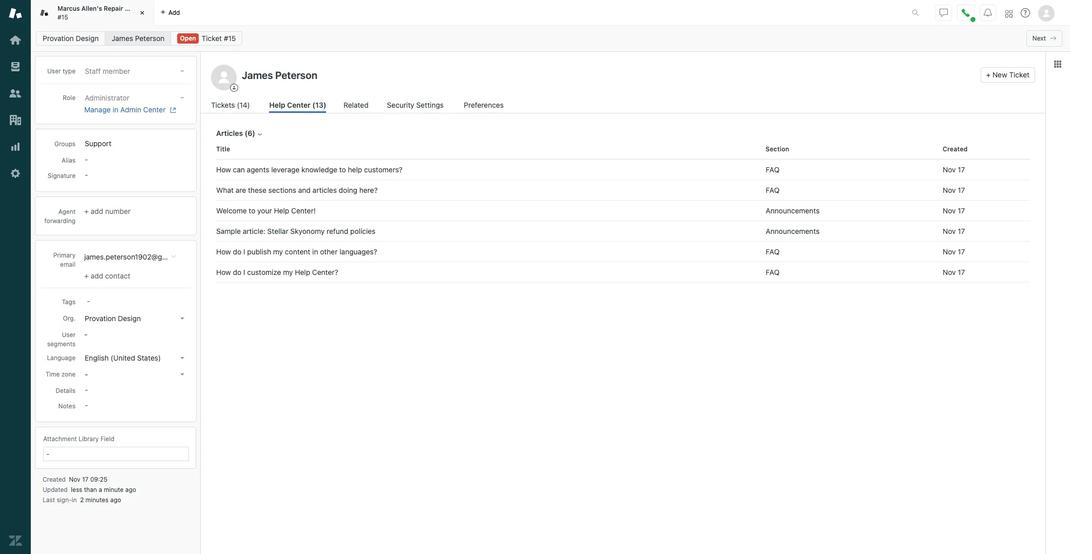 Task type: describe. For each thing, give the bounding box(es) containing it.
sample
[[216, 227, 241, 235]]

nov 17 for help
[[943, 165, 965, 174]]

add for add contact
[[91, 272, 103, 280]]

marcus
[[58, 5, 80, 12]]

zendesk products image
[[1005, 10, 1013, 17]]

signature
[[48, 172, 75, 180]]

tickets
[[211, 101, 235, 109]]

related link
[[343, 100, 370, 113]]

nov for help
[[943, 268, 956, 276]]

#15 inside secondary 'element'
[[224, 34, 236, 43]]

how for how do i customize my help center?
[[216, 268, 231, 276]]

center!
[[291, 206, 316, 215]]

time
[[46, 371, 60, 378]]

provation design inside secondary 'element'
[[43, 34, 99, 43]]

tickets (14) link
[[211, 100, 252, 113]]

+ add number
[[84, 207, 131, 216]]

0 vertical spatial help
[[269, 101, 285, 109]]

+ for + add number
[[84, 207, 89, 216]]

nov for policies
[[943, 227, 956, 235]]

get started image
[[9, 33, 22, 47]]

nov for content
[[943, 247, 956, 256]]

forwarding
[[44, 217, 75, 225]]

library
[[78, 435, 99, 443]]

than
[[84, 486, 97, 494]]

section
[[766, 145, 789, 153]]

james.peterson1902@gmail.com
[[84, 253, 192, 261]]

english (united states) button
[[82, 351, 188, 366]]

nov 17 for doing
[[943, 186, 965, 194]]

1 horizontal spatial center
[[287, 101, 311, 109]]

what are these sections and articles doing here?
[[216, 186, 378, 194]]

i for publish
[[243, 247, 245, 256]]

agent forwarding
[[44, 208, 75, 225]]

how can agents leverage knowledge to help customers?
[[216, 165, 403, 174]]

minutes
[[86, 496, 109, 504]]

1 horizontal spatial ago
[[125, 486, 136, 494]]

1 vertical spatial help
[[274, 206, 289, 215]]

0 horizontal spatial center
[[143, 105, 166, 114]]

ticket inside button
[[1009, 70, 1029, 79]]

content
[[285, 247, 310, 256]]

support
[[85, 139, 111, 148]]

preferences link
[[464, 100, 506, 113]]

3 nov 17 from the top
[[943, 206, 965, 215]]

provation design inside button
[[85, 314, 141, 323]]

faq for customers?
[[766, 165, 779, 174]]

and
[[298, 186, 311, 194]]

provation inside secondary 'element'
[[43, 34, 74, 43]]

how do i customize my help center?
[[216, 268, 338, 276]]

ticket inside marcus allen's repair ticket #15
[[125, 5, 143, 12]]

17 for to
[[958, 165, 965, 174]]

welcome
[[216, 206, 247, 215]]

do for publish
[[233, 247, 241, 256]]

manage in admin center link
[[84, 105, 184, 114]]

add for add number
[[91, 207, 103, 216]]

tags
[[62, 298, 75, 306]]

groups
[[54, 140, 75, 148]]

provation design button
[[82, 312, 188, 326]]

4 faq from the top
[[766, 268, 779, 276]]

email
[[60, 261, 75, 269]]

sign-
[[57, 496, 72, 504]]

article:
[[243, 227, 265, 235]]

security settings link
[[387, 100, 447, 113]]

arrow down image for staff member
[[180, 70, 184, 72]]

alias
[[62, 157, 75, 164]]

security settings
[[387, 101, 444, 109]]

+ add contact
[[84, 272, 130, 280]]

design inside secondary 'element'
[[76, 34, 99, 43]]

nov 17 for in
[[943, 247, 965, 256]]

faq for here?
[[766, 186, 779, 194]]

17 for policies
[[958, 227, 965, 235]]

attachment
[[43, 435, 77, 443]]

announcements for sample article: stellar skyonomy refund policies
[[766, 227, 820, 235]]

nov for to
[[943, 165, 956, 174]]

next button
[[1026, 30, 1062, 47]]

a
[[99, 486, 102, 494]]

agents
[[247, 165, 269, 174]]

(13)
[[312, 101, 326, 109]]

1 vertical spatial in
[[312, 247, 318, 256]]

tab containing marcus allen's repair ticket
[[31, 0, 154, 26]]

how do i publish my content in other languages?
[[216, 247, 377, 256]]

what
[[216, 186, 234, 194]]

+ for + add contact
[[84, 272, 89, 280]]

nov for articles
[[943, 186, 956, 194]]

1 horizontal spatial to
[[339, 165, 346, 174]]

secondary element
[[31, 28, 1070, 49]]

primary email
[[53, 252, 75, 269]]

related
[[343, 101, 368, 109]]

ticket inside secondary 'element'
[[202, 34, 222, 43]]

number
[[105, 207, 131, 216]]

zone
[[61, 371, 75, 378]]

open
[[180, 34, 196, 42]]

user for user segments
[[62, 331, 75, 339]]

nov inside created nov 17 09:25 updated less than a minute ago last sign-in 2 minutes ago
[[69, 476, 80, 484]]

peterson
[[135, 34, 165, 43]]

tabs tab list
[[31, 0, 901, 26]]

stellar
[[267, 227, 288, 235]]

marcus allen's repair ticket #15
[[58, 5, 143, 21]]

minute
[[104, 486, 124, 494]]

- inside button
[[85, 370, 88, 379]]

staff
[[85, 67, 101, 75]]

field
[[100, 435, 114, 443]]

james peterson
[[112, 34, 165, 43]]

09:25
[[90, 476, 107, 484]]

agent
[[58, 208, 75, 216]]

last
[[43, 496, 55, 504]]

james peterson link
[[105, 31, 171, 46]]

contact
[[105, 272, 130, 280]]

customize
[[247, 268, 281, 276]]

new
[[992, 70, 1007, 79]]

articles (6)
[[216, 129, 255, 138]]

security
[[387, 101, 414, 109]]

my for help
[[283, 268, 293, 276]]

administrator
[[85, 93, 129, 102]]

welcome to your help center!
[[216, 206, 316, 215]]

other
[[320, 247, 338, 256]]

staff member button
[[82, 64, 188, 79]]

add inside dropdown button
[[168, 8, 180, 16]]

allen's
[[81, 5, 102, 12]]

next
[[1032, 34, 1046, 42]]



Task type: locate. For each thing, give the bounding box(es) containing it.
can
[[233, 165, 245, 174]]

arrow down image up manage in admin center link
[[180, 97, 184, 99]]

refund
[[327, 227, 348, 235]]

zendesk image
[[9, 534, 22, 548]]

2 vertical spatial +
[[84, 272, 89, 280]]

#15 down marcus
[[58, 13, 68, 21]]

time zone
[[46, 371, 75, 378]]

0 vertical spatial announcements
[[766, 206, 820, 215]]

1 vertical spatial how
[[216, 247, 231, 256]]

1 vertical spatial my
[[283, 268, 293, 276]]

leverage
[[271, 165, 299, 174]]

design
[[76, 34, 99, 43], [118, 314, 141, 323]]

- right zone
[[85, 370, 88, 379]]

org.
[[63, 315, 75, 322]]

1 how from the top
[[216, 165, 231, 174]]

0 horizontal spatial provation
[[43, 34, 74, 43]]

i left customize
[[243, 268, 245, 276]]

to left help at top
[[339, 165, 346, 174]]

how down sample
[[216, 247, 231, 256]]

ago right minute
[[125, 486, 136, 494]]

1 horizontal spatial in
[[113, 105, 118, 114]]

notifications image
[[984, 8, 992, 17]]

1 vertical spatial provation design
[[85, 314, 141, 323]]

arrow down image for -
[[180, 374, 184, 376]]

0 vertical spatial to
[[339, 165, 346, 174]]

center?
[[312, 268, 338, 276]]

1 vertical spatial -
[[85, 370, 88, 379]]

0 vertical spatial in
[[113, 105, 118, 114]]

design inside button
[[118, 314, 141, 323]]

provation right org. in the bottom left of the page
[[85, 314, 116, 323]]

1 vertical spatial ago
[[110, 496, 121, 504]]

0 horizontal spatial user
[[47, 67, 61, 75]]

1 vertical spatial announcements
[[766, 227, 820, 235]]

+ left contact at the left of page
[[84, 272, 89, 280]]

0 horizontal spatial design
[[76, 34, 99, 43]]

-
[[84, 330, 88, 339], [85, 370, 88, 379]]

1 vertical spatial provation
[[85, 314, 116, 323]]

0 horizontal spatial ticket
[[125, 5, 143, 12]]

1 horizontal spatial user
[[62, 331, 75, 339]]

ago down minute
[[110, 496, 121, 504]]

0 vertical spatial #15
[[58, 13, 68, 21]]

3 arrow down image from the top
[[180, 318, 184, 320]]

+ left new on the right top of the page
[[986, 70, 991, 79]]

#15 inside marcus allen's repair ticket #15
[[58, 13, 68, 21]]

your
[[257, 206, 272, 215]]

1 vertical spatial to
[[249, 206, 255, 215]]

0 vertical spatial design
[[76, 34, 99, 43]]

i
[[243, 247, 245, 256], [243, 268, 245, 276]]

+ for + new ticket
[[986, 70, 991, 79]]

in inside created nov 17 09:25 updated less than a minute ago last sign-in 2 minutes ago
[[72, 496, 77, 504]]

help right the (14)
[[269, 101, 285, 109]]

in down administrator
[[113, 105, 118, 114]]

tickets (14)
[[211, 101, 250, 109]]

arrow down image down english (united states) button
[[180, 374, 184, 376]]

+ inside button
[[986, 70, 991, 79]]

ticket right open
[[202, 34, 222, 43]]

provation design
[[43, 34, 99, 43], [85, 314, 141, 323]]

5 nov 17 from the top
[[943, 247, 965, 256]]

0 vertical spatial arrow down image
[[180, 70, 184, 72]]

to
[[339, 165, 346, 174], [249, 206, 255, 215]]

are
[[236, 186, 246, 194]]

2 faq from the top
[[766, 186, 779, 194]]

0 vertical spatial ago
[[125, 486, 136, 494]]

user inside user segments
[[62, 331, 75, 339]]

1 vertical spatial do
[[233, 268, 241, 276]]

customers?
[[364, 165, 403, 174]]

2 vertical spatial arrow down image
[[180, 318, 184, 320]]

english (united states)
[[85, 354, 161, 362]]

help
[[269, 101, 285, 109], [274, 206, 289, 215], [295, 268, 310, 276]]

0 horizontal spatial created
[[43, 476, 66, 484]]

arrow down image right states)
[[180, 357, 184, 359]]

repair
[[104, 5, 123, 12]]

admin
[[120, 105, 141, 114]]

provation inside button
[[85, 314, 116, 323]]

1 vertical spatial +
[[84, 207, 89, 216]]

created nov 17 09:25 updated less than a minute ago last sign-in 2 minutes ago
[[43, 476, 136, 504]]

admin image
[[9, 167, 22, 180]]

sections
[[268, 186, 296, 194]]

i for customize
[[243, 268, 245, 276]]

0 vertical spatial provation
[[43, 34, 74, 43]]

close image
[[137, 8, 147, 18]]

arrow down image
[[180, 357, 184, 359], [180, 374, 184, 376]]

created for created nov 17 09:25 updated less than a minute ago last sign-in 2 minutes ago
[[43, 476, 66, 484]]

6 nov 17 from the top
[[943, 268, 965, 276]]

1 faq from the top
[[766, 165, 779, 174]]

provation down marcus
[[43, 34, 74, 43]]

user
[[47, 67, 61, 75], [62, 331, 75, 339]]

1 vertical spatial add
[[91, 207, 103, 216]]

arrow down image inside - button
[[180, 374, 184, 376]]

how for how can agents leverage knowledge to help customers?
[[216, 165, 231, 174]]

do left customize
[[233, 268, 241, 276]]

these
[[248, 186, 266, 194]]

type
[[63, 67, 75, 75]]

nov
[[943, 165, 956, 174], [943, 186, 956, 194], [943, 206, 956, 215], [943, 227, 956, 235], [943, 247, 956, 256], [943, 268, 956, 276], [69, 476, 80, 484]]

design down marcus allen's repair ticket #15
[[76, 34, 99, 43]]

staff member
[[85, 67, 130, 75]]

0 vertical spatial +
[[986, 70, 991, 79]]

1 announcements from the top
[[766, 206, 820, 215]]

(14)
[[237, 101, 250, 109]]

here?
[[359, 186, 378, 194]]

my for content
[[273, 247, 283, 256]]

button displays agent's chat status as invisible. image
[[940, 8, 948, 17]]

0 vertical spatial how
[[216, 165, 231, 174]]

my down how do i publish my content in other languages?
[[283, 268, 293, 276]]

arrow down image
[[180, 70, 184, 72], [180, 97, 184, 99], [180, 318, 184, 320]]

add button
[[154, 0, 186, 25]]

17 for help
[[958, 268, 965, 276]]

- field
[[83, 296, 188, 307]]

0 horizontal spatial in
[[72, 496, 77, 504]]

0 vertical spatial provation design
[[43, 34, 99, 43]]

3 how from the top
[[216, 268, 231, 276]]

1 arrow down image from the top
[[180, 357, 184, 359]]

1 horizontal spatial design
[[118, 314, 141, 323]]

2 vertical spatial in
[[72, 496, 77, 504]]

0 vertical spatial my
[[273, 247, 283, 256]]

organizations image
[[9, 113, 22, 127]]

1 vertical spatial arrow down image
[[180, 97, 184, 99]]

knowledge
[[301, 165, 337, 174]]

administrator button
[[82, 91, 188, 105]]

tab
[[31, 0, 154, 26]]

1 vertical spatial created
[[43, 476, 66, 484]]

1 vertical spatial i
[[243, 268, 245, 276]]

zendesk support image
[[9, 7, 22, 20]]

1 horizontal spatial created
[[943, 145, 968, 153]]

17 for content
[[958, 247, 965, 256]]

add left contact at the left of page
[[91, 272, 103, 280]]

#15 right open
[[224, 34, 236, 43]]

17 for articles
[[958, 186, 965, 194]]

arrow down image inside provation design button
[[180, 318, 184, 320]]

skyonomy
[[290, 227, 325, 235]]

0 vertical spatial created
[[943, 145, 968, 153]]

2 nov 17 from the top
[[943, 186, 965, 194]]

0 vertical spatial i
[[243, 247, 245, 256]]

center right admin
[[143, 105, 166, 114]]

None text field
[[239, 67, 976, 83]]

primary
[[53, 252, 75, 259]]

2 how from the top
[[216, 247, 231, 256]]

2 horizontal spatial in
[[312, 247, 318, 256]]

help center (13) link
[[269, 100, 326, 113]]

details
[[56, 387, 75, 395]]

arrow down image for administrator
[[180, 97, 184, 99]]

- right user segments
[[84, 330, 88, 339]]

get help image
[[1021, 8, 1030, 17]]

arrow down image for provation design
[[180, 318, 184, 320]]

0 horizontal spatial ago
[[110, 496, 121, 504]]

ticket right repair
[[125, 5, 143, 12]]

user up the segments
[[62, 331, 75, 339]]

4 nov 17 from the top
[[943, 227, 965, 235]]

2 horizontal spatial ticket
[[1009, 70, 1029, 79]]

2 announcements from the top
[[766, 227, 820, 235]]

ticket #15
[[202, 34, 236, 43]]

0 vertical spatial arrow down image
[[180, 357, 184, 359]]

1 arrow down image from the top
[[180, 70, 184, 72]]

+ right agent
[[84, 207, 89, 216]]

manage in admin center
[[84, 105, 166, 114]]

how for how do i publish my content in other languages?
[[216, 247, 231, 256]]

1 vertical spatial user
[[62, 331, 75, 339]]

arrow down image inside staff member button
[[180, 70, 184, 72]]

sample article: stellar skyonomy refund policies
[[216, 227, 375, 235]]

1 vertical spatial design
[[118, 314, 141, 323]]

main element
[[0, 0, 31, 555]]

2 arrow down image from the top
[[180, 97, 184, 99]]

created for created
[[943, 145, 968, 153]]

views image
[[9, 60, 22, 73]]

help down 'content'
[[295, 268, 310, 276]]

arrow down image for english (united states)
[[180, 357, 184, 359]]

user for user type
[[47, 67, 61, 75]]

3 faq from the top
[[766, 247, 779, 256]]

nov 17
[[943, 165, 965, 174], [943, 186, 965, 194], [943, 206, 965, 215], [943, 227, 965, 235], [943, 247, 965, 256], [943, 268, 965, 276]]

member
[[103, 67, 130, 75]]

how
[[216, 165, 231, 174], [216, 247, 231, 256], [216, 268, 231, 276]]

do left the publish
[[233, 247, 241, 256]]

languages?
[[340, 247, 377, 256]]

2 i from the top
[[243, 268, 245, 276]]

publish
[[247, 247, 271, 256]]

ago
[[125, 486, 136, 494], [110, 496, 121, 504]]

0 vertical spatial ticket
[[125, 5, 143, 12]]

user left type
[[47, 67, 61, 75]]

to left your
[[249, 206, 255, 215]]

announcements
[[766, 206, 820, 215], [766, 227, 820, 235]]

2 vertical spatial help
[[295, 268, 310, 276]]

add
[[168, 8, 180, 16], [91, 207, 103, 216], [91, 272, 103, 280]]

2
[[80, 496, 84, 504]]

design down - field
[[118, 314, 141, 323]]

1 do from the top
[[233, 247, 241, 256]]

1 i from the top
[[243, 247, 245, 256]]

my
[[273, 247, 283, 256], [283, 268, 293, 276]]

0 horizontal spatial to
[[249, 206, 255, 215]]

+
[[986, 70, 991, 79], [84, 207, 89, 216], [84, 272, 89, 280]]

1 horizontal spatial ticket
[[202, 34, 222, 43]]

created inside created nov 17 09:25 updated less than a minute ago last sign-in 2 minutes ago
[[43, 476, 66, 484]]

faq
[[766, 165, 779, 174], [766, 186, 779, 194], [766, 247, 779, 256], [766, 268, 779, 276]]

0 horizontal spatial #15
[[58, 13, 68, 21]]

1 vertical spatial #15
[[224, 34, 236, 43]]

customers image
[[9, 87, 22, 100]]

policies
[[350, 227, 375, 235]]

apps image
[[1054, 60, 1062, 68]]

add left number
[[91, 207, 103, 216]]

2 vertical spatial how
[[216, 268, 231, 276]]

user segments
[[47, 331, 75, 348]]

0 vertical spatial do
[[233, 247, 241, 256]]

arrow down image inside administrator button
[[180, 97, 184, 99]]

1 horizontal spatial #15
[[224, 34, 236, 43]]

doing
[[339, 186, 357, 194]]

help right your
[[274, 206, 289, 215]]

1 vertical spatial arrow down image
[[180, 374, 184, 376]]

arrow down image inside english (united states) button
[[180, 357, 184, 359]]

i left the publish
[[243, 247, 245, 256]]

notes
[[58, 403, 75, 410]]

how left customize
[[216, 268, 231, 276]]

2 vertical spatial add
[[91, 272, 103, 280]]

states)
[[137, 354, 161, 362]]

manage
[[84, 105, 111, 114]]

(united
[[111, 354, 135, 362]]

17
[[958, 165, 965, 174], [958, 186, 965, 194], [958, 206, 965, 215], [958, 227, 965, 235], [958, 247, 965, 256], [958, 268, 965, 276], [82, 476, 89, 484]]

announcements for welcome to your help center!
[[766, 206, 820, 215]]

james
[[112, 34, 133, 43]]

center left the (13)
[[287, 101, 311, 109]]

1 horizontal spatial provation
[[85, 314, 116, 323]]

0 vertical spatial add
[[168, 8, 180, 16]]

help center (13)
[[269, 101, 326, 109]]

- button
[[82, 368, 188, 382]]

title
[[216, 145, 230, 153]]

2 do from the top
[[233, 268, 241, 276]]

17 inside created nov 17 09:25 updated less than a minute ago last sign-in 2 minutes ago
[[82, 476, 89, 484]]

my right the publish
[[273, 247, 283, 256]]

arrow down image down - field
[[180, 318, 184, 320]]

in left other
[[312, 247, 318, 256]]

2 vertical spatial ticket
[[1009, 70, 1029, 79]]

do for customize
[[233, 268, 241, 276]]

user type
[[47, 67, 75, 75]]

updated
[[43, 486, 68, 494]]

0 vertical spatial -
[[84, 330, 88, 339]]

reporting image
[[9, 140, 22, 154]]

english
[[85, 354, 109, 362]]

articles
[[216, 129, 243, 138]]

nov 17 for center?
[[943, 268, 965, 276]]

arrow down image down open
[[180, 70, 184, 72]]

provation design down - field
[[85, 314, 141, 323]]

preferences
[[464, 101, 504, 109]]

(6)
[[245, 129, 255, 138]]

articles
[[313, 186, 337, 194]]

1 nov 17 from the top
[[943, 165, 965, 174]]

in left 2
[[72, 496, 77, 504]]

ticket right new on the right top of the page
[[1009, 70, 1029, 79]]

less
[[71, 486, 82, 494]]

faq for other
[[766, 247, 779, 256]]

2 arrow down image from the top
[[180, 374, 184, 376]]

how left can
[[216, 165, 231, 174]]

provation design down marcus
[[43, 34, 99, 43]]

add up open
[[168, 8, 180, 16]]

0 vertical spatial user
[[47, 67, 61, 75]]

1 vertical spatial ticket
[[202, 34, 222, 43]]



Task type: vqa. For each thing, say whether or not it's contained in the screenshot.
the Channels 'dropdown button'
no



